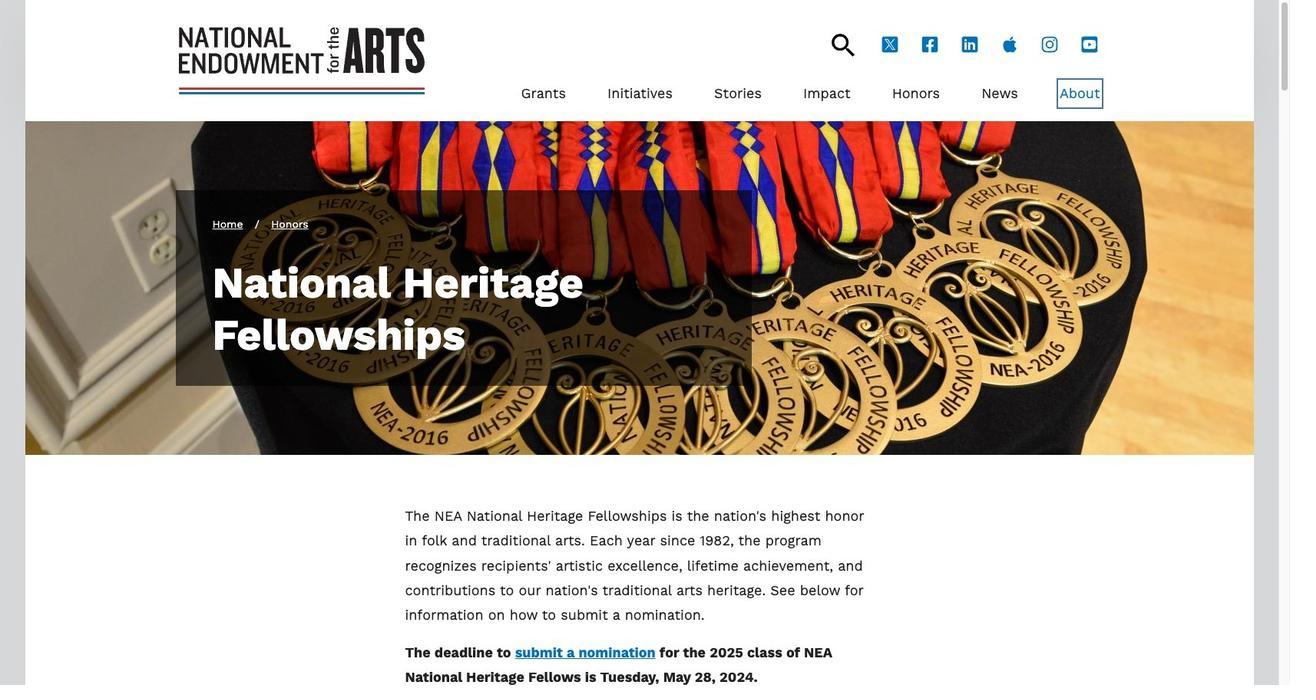 Task type: vqa. For each thing, say whether or not it's contained in the screenshot.
a chorus stands and sings image
no



Task type: locate. For each thing, give the bounding box(es) containing it.
several medals laid out on a table. image
[[25, 122, 1254, 455]]

5 menu item from the left
[[892, 81, 940, 106]]

menu item
[[521, 81, 566, 106], [608, 81, 673, 106], [714, 81, 762, 106], [803, 81, 851, 106], [892, 81, 940, 106], [982, 81, 1018, 106], [1060, 81, 1100, 106]]

4 menu item from the left
[[803, 81, 851, 106]]

7 menu item from the left
[[1060, 81, 1100, 106]]

menu bar
[[521, 57, 1100, 106]]



Task type: describe. For each thing, give the bounding box(es) containing it.
6 menu item from the left
[[982, 81, 1018, 106]]

3 menu item from the left
[[714, 81, 762, 106]]

1 menu item from the left
[[521, 81, 566, 106]]

2 menu item from the left
[[608, 81, 673, 106]]

national endowment for the arts logo image
[[179, 27, 424, 94]]



